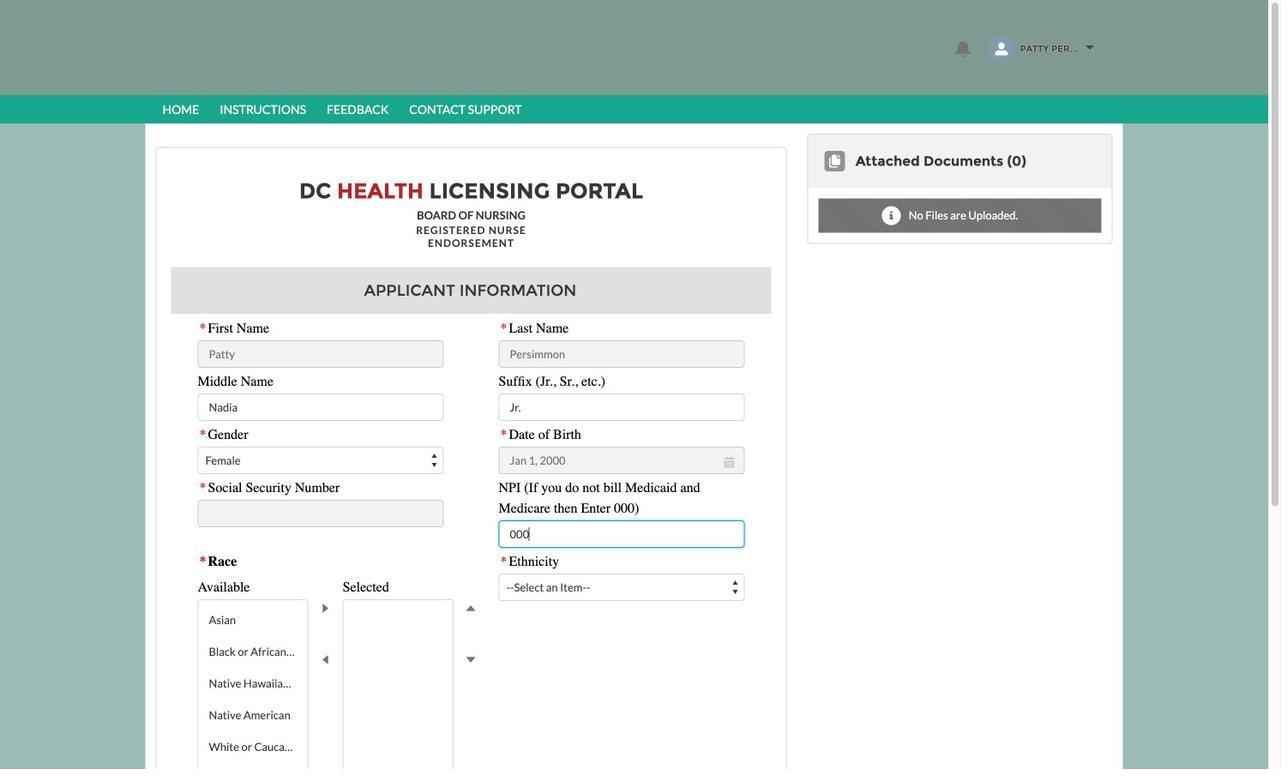 Task type: locate. For each thing, give the bounding box(es) containing it.
required element
[[199, 554, 206, 569]]

group
[[499, 421, 745, 474], [198, 548, 488, 769]]

1 horizontal spatial group
[[499, 421, 745, 474]]

0 horizontal spatial group
[[198, 548, 488, 769]]

menu
[[152, 95, 1116, 123]]

None text field
[[198, 340, 444, 368], [499, 340, 745, 368], [198, 394, 444, 421], [499, 394, 745, 421], [198, 340, 444, 368], [499, 340, 745, 368], [198, 394, 444, 421], [499, 394, 745, 421]]

banner
[[0, 0, 1268, 123]]

None text field
[[499, 447, 745, 474], [198, 500, 444, 527], [499, 521, 745, 548], [499, 447, 745, 474], [198, 500, 444, 527], [499, 521, 745, 548]]

main content
[[145, 123, 1123, 769]]

list box
[[199, 604, 308, 769]]

1 vertical spatial group
[[198, 548, 488, 769]]



Task type: describe. For each thing, give the bounding box(es) containing it.
patty persimmon image
[[989, 36, 1014, 62]]

list box inside group
[[199, 604, 308, 769]]

0 vertical spatial group
[[499, 421, 745, 474]]



